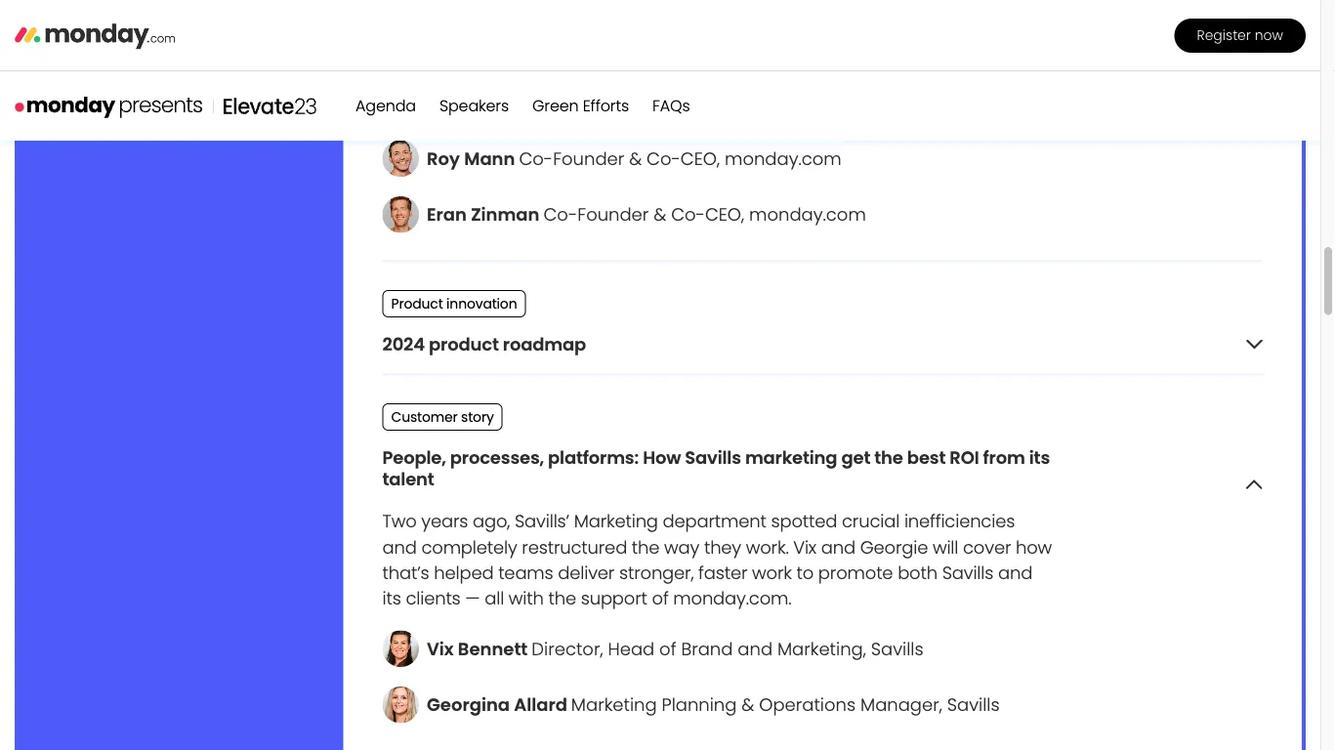 Task type: describe. For each thing, give the bounding box(es) containing it.
platform,
[[383, 96, 459, 121]]

co- right 'zinman'
[[544, 203, 578, 228]]

enterprise
[[558, 96, 644, 121]]

spotted
[[772, 510, 838, 535]]

with
[[509, 586, 544, 611]]

eran
[[427, 203, 467, 228]]

savills inside two years ago, savills' marketing department spotted crucial inefficiencies and completely restructured the way they work. vix and georgie will cover how that's helped teams deliver stronger, faster work to promote both savills and its clients — all with the support of monday.com.
[[943, 561, 994, 586]]

for
[[715, 70, 738, 95]]

roadmap
[[503, 332, 586, 357]]

manager,
[[861, 693, 943, 718]]

speakers
[[440, 95, 509, 117]]

two years ago, savills' marketing department spotted crucial inefficiencies and completely restructured the way they work. vix and georgie will cover how that's helped teams deliver stronger, faster work to promote both savills and its clients — all with the support of monday.com.
[[383, 510, 1053, 611]]

ceo, for roy mann co-founder & co-ceo, monday.com
[[681, 146, 720, 171]]

clients
[[406, 586, 461, 611]]

est
[[180, 66, 217, 99]]

department
[[663, 510, 767, 535]]

of inside two years ago, savills' marketing department spotted crucial inefficiencies and completely restructured the way they work. vix and georgie will cover how that's helped teams deliver stronger, faster work to promote both savills and its clients — all with the support of monday.com.
[[652, 586, 669, 611]]

back
[[482, 70, 525, 95]]

1 vertical spatial of
[[660, 637, 677, 662]]

helped
[[434, 561, 494, 586]]

vix bennett director, head of brand and marketing, savills
[[427, 637, 924, 662]]

2 horizontal spatial a
[[888, 70, 899, 95]]

faster
[[699, 561, 748, 586]]

1pm
[[50, 66, 96, 99]]

pm
[[179, 104, 201, 123]]

planning
[[662, 693, 737, 718]]

roy mann co-founder & co-ceo, monday.com
[[427, 146, 842, 171]]

co- down the 'faqs' on the top of page
[[647, 146, 681, 171]]

director,
[[532, 637, 604, 662]]

co- down the roy mann co-founder & co-ceo, monday.com
[[672, 203, 706, 228]]

operations
[[760, 693, 856, 718]]

0 horizontal spatial vix
[[427, 637, 454, 662]]

take
[[383, 70, 422, 95]]

faqs link
[[653, 95, 690, 117]]

the down deliver
[[549, 586, 577, 611]]

eran zinman co-founder & co-ceo, monday.com
[[427, 203, 867, 228]]

0 horizontal spatial a
[[427, 70, 439, 95]]

— inside take a look back at the top milestones for monday.com as a company, platform, and social enterprise — plus get a glimpse at what's to come.
[[648, 96, 663, 121]]

two
[[383, 510, 417, 535]]

how
[[1016, 535, 1053, 560]]

product
[[391, 295, 443, 314]]

milestones
[[618, 70, 710, 95]]

ceo, for eran zinman co-founder & co-ceo, monday.com
[[706, 203, 745, 228]]

processes,
[[450, 446, 544, 471]]

and right brand
[[738, 637, 773, 662]]

company,
[[904, 70, 990, 95]]

2024 product roadmap
[[383, 332, 586, 357]]

social
[[503, 96, 553, 121]]

and up promote
[[822, 535, 856, 560]]

that's
[[383, 561, 430, 586]]

co- right mann
[[519, 146, 553, 171]]

monday.com for eran zinman co-founder & co-ceo, monday.com
[[750, 203, 867, 228]]

georgina allard marketing planning & operations manager, savills
[[427, 693, 1000, 718]]

monday.com for roy mann co-founder & co-ceo, monday.com
[[725, 146, 842, 171]]

to inside take a look back at the top milestones for monday.com as a company, platform, and social enterprise — plus get a glimpse at what's to come.
[[912, 96, 930, 121]]

0 horizontal spatial -
[[102, 66, 114, 99]]

best
[[908, 446, 946, 471]]

1 vertical spatial at
[[830, 96, 848, 121]]

and down the two
[[383, 535, 417, 560]]

will
[[933, 535, 959, 560]]

the inside people, processes, platforms: how savills marketing get the best roi from its talent
[[875, 446, 904, 471]]

1pm - 4pm est your time: 10 am - 1 pm
[[50, 66, 217, 123]]

vix inside two years ago, savills' marketing department spotted crucial inefficiencies and completely restructured the way they work. vix and georgie will cover how that's helped teams deliver stronger, faster work to promote both savills and its clients — all with the support of monday.com.
[[794, 535, 817, 560]]

years
[[422, 510, 468, 535]]

platforms:
[[548, 446, 639, 471]]

monday.com inside take a look back at the top milestones for monday.com as a company, platform, and social enterprise — plus get a glimpse at what's to come.
[[743, 70, 858, 95]]

story
[[461, 408, 494, 427]]

roy
[[427, 146, 460, 171]]

work
[[753, 561, 792, 586]]

faqs
[[653, 95, 690, 117]]

1
[[171, 104, 175, 123]]

the inside take a look back at the top milestones for monday.com as a company, platform, and social enterprise — plus get a glimpse at what's to come.
[[552, 70, 579, 95]]

https://monday.com/elevate/wp content/uploads/2023/09/roy mann 1.jpg image
[[383, 141, 419, 177]]

work.
[[746, 535, 789, 560]]

completely
[[422, 535, 518, 560]]

1 horizontal spatial a
[[741, 96, 753, 121]]

marketing,
[[778, 637, 867, 662]]

savills up manager,
[[872, 637, 924, 662]]

to inside two years ago, savills' marketing department spotted crucial inefficiencies and completely restructured the way they work. vix and georgie will cover how that's helped teams deliver stronger, faster work to promote both savills and its clients — all with the support of monday.com.
[[797, 561, 814, 586]]

customer
[[391, 408, 458, 427]]

— inside two years ago, savills' marketing department spotted crucial inefficiencies and completely restructured the way they work. vix and georgie will cover how that's helped teams deliver stronger, faster work to promote both savills and its clients — all with the support of monday.com.
[[466, 586, 480, 611]]

innovation
[[447, 295, 517, 314]]

way
[[665, 535, 700, 560]]



Task type: locate. For each thing, give the bounding box(es) containing it.
vix
[[794, 535, 817, 560], [427, 637, 454, 662]]

founder for mann
[[553, 146, 625, 171]]

at left what's
[[830, 96, 848, 121]]

founder down the enterprise
[[553, 146, 625, 171]]

restructured
[[522, 535, 628, 560]]

its inside two years ago, savills' marketing department spotted crucial inefficiencies and completely restructured the way they work. vix and georgie will cover how that's helped teams deliver stronger, faster work to promote both savills and its clients — all with the support of monday.com.
[[383, 586, 401, 611]]

its down that's
[[383, 586, 401, 611]]

0 vertical spatial get
[[708, 96, 736, 121]]

1 horizontal spatial —
[[648, 96, 663, 121]]

1 horizontal spatial its
[[1030, 446, 1051, 471]]

top
[[584, 70, 613, 95]]

mann
[[464, 146, 515, 171]]

the left the top
[[552, 70, 579, 95]]

- left 1
[[161, 104, 168, 123]]

1 vertical spatial vix
[[427, 637, 454, 662]]

—
[[648, 96, 663, 121], [466, 586, 480, 611]]

1 vertical spatial marketing
[[572, 693, 657, 718]]

register now
[[1198, 26, 1284, 45]]

get inside take a look back at the top milestones for monday.com as a company, platform, and social enterprise — plus get a glimpse at what's to come.
[[708, 96, 736, 121]]

1 vertical spatial &
[[654, 203, 667, 228]]

0 vertical spatial to
[[912, 96, 930, 121]]

head
[[608, 637, 655, 662]]

0 horizontal spatial —
[[466, 586, 480, 611]]

glimpse
[[757, 96, 826, 121]]

at
[[529, 70, 547, 95], [830, 96, 848, 121]]

0 horizontal spatial its
[[383, 586, 401, 611]]

register
[[1198, 26, 1252, 45]]

support
[[581, 586, 648, 611]]

look
[[443, 70, 478, 95]]

all
[[485, 586, 504, 611]]

product
[[429, 332, 499, 357]]

1 vertical spatial get
[[842, 446, 871, 471]]

1 horizontal spatial &
[[654, 203, 667, 228]]

1 vertical spatial -
[[161, 104, 168, 123]]

1 vertical spatial monday.com
[[725, 146, 842, 171]]

0 vertical spatial marketing
[[574, 510, 659, 535]]

founder down the roy mann co-founder & co-ceo, monday.com
[[578, 203, 649, 228]]

1 vertical spatial —
[[466, 586, 480, 611]]

vix down spotted
[[794, 535, 817, 560]]

2 vertical spatial &
[[742, 693, 755, 718]]

crucial
[[842, 510, 900, 535]]

0 vertical spatial -
[[102, 66, 114, 99]]

1 vertical spatial founder
[[578, 203, 649, 228]]

& for allard
[[742, 693, 755, 718]]

stronger,
[[620, 561, 694, 586]]

0 horizontal spatial &
[[630, 146, 642, 171]]

agenda
[[356, 95, 416, 117]]

marketing
[[574, 510, 659, 535], [572, 693, 657, 718]]

& down the roy mann co-founder & co-ceo, monday.com
[[654, 203, 667, 228]]

https://monday.com/elevate/wp content/uploads/2023/09/georgina allard.png image
[[383, 688, 419, 724]]

marketing up restructured
[[574, 510, 659, 535]]

0 vertical spatial its
[[1030, 446, 1051, 471]]

people,
[[383, 446, 446, 471]]

georgie
[[861, 535, 929, 560]]

1 horizontal spatial get
[[842, 446, 871, 471]]

bennett
[[458, 637, 528, 662]]

roi
[[950, 446, 980, 471]]

marketing
[[746, 446, 838, 471]]

get inside people, processes, platforms: how savills marketing get the best roi from its talent
[[842, 446, 871, 471]]

come.
[[934, 96, 988, 121]]

product innovation
[[391, 295, 517, 314]]

https://monday.com/elevate/wp content/uploads/2023/09/victoria bennett 1.png image
[[383, 631, 419, 668]]

what's
[[853, 96, 908, 121]]

and down how
[[999, 561, 1033, 586]]

vix right https://monday.com/elevate/wp content/uploads/2023/09/victoria bennett 1.png 'image'
[[427, 637, 454, 662]]

to right work
[[797, 561, 814, 586]]

take a look back at the top milestones for monday.com as a company, platform, and social enterprise — plus get a glimpse at what's to come.
[[383, 70, 990, 121]]

green efforts link
[[533, 95, 629, 117]]

co-
[[519, 146, 553, 171], [647, 146, 681, 171], [544, 203, 578, 228], [672, 203, 706, 228]]

a left glimpse
[[741, 96, 753, 121]]

agenda link
[[356, 95, 416, 117]]

1 vertical spatial ceo,
[[706, 203, 745, 228]]

1 horizontal spatial -
[[161, 104, 168, 123]]

marketing down head at the left bottom of page
[[572, 693, 657, 718]]

plus
[[668, 96, 703, 121]]

0 vertical spatial vix
[[794, 535, 817, 560]]

2024
[[383, 332, 425, 357]]

2 vertical spatial monday.com
[[750, 203, 867, 228]]

of right head at the left bottom of page
[[660, 637, 677, 662]]

a right as
[[888, 70, 899, 95]]

teams
[[499, 561, 554, 586]]

promote
[[819, 561, 894, 586]]

& for mann
[[630, 146, 642, 171]]

& up eran zinman co-founder & co-ceo, monday.com
[[630, 146, 642, 171]]

savills inside people, processes, platforms: how savills marketing get the best roi from its talent
[[685, 446, 742, 471]]

- up time:
[[102, 66, 114, 99]]

green
[[533, 95, 579, 117]]

marketing inside two years ago, savills' marketing department spotted crucial inefficiencies and completely restructured the way they work. vix and georgie will cover how that's helped teams deliver stronger, faster work to promote both savills and its clients — all with the support of monday.com.
[[574, 510, 659, 535]]

am
[[134, 104, 157, 123]]

monday.com
[[743, 70, 858, 95], [725, 146, 842, 171], [750, 203, 867, 228]]

0 horizontal spatial to
[[797, 561, 814, 586]]

time:
[[83, 104, 115, 123]]

customer story
[[391, 408, 494, 427]]

brand
[[682, 637, 733, 662]]

ago,
[[473, 510, 510, 535]]

the up the stronger,
[[632, 535, 660, 560]]

&
[[630, 146, 642, 171], [654, 203, 667, 228], [742, 693, 755, 718]]

its
[[1030, 446, 1051, 471], [383, 586, 401, 611]]

1 horizontal spatial at
[[830, 96, 848, 121]]

1 horizontal spatial vix
[[794, 535, 817, 560]]

https://monday.com/elevate/wp content/uploads/2023/09/eran zinman.jpg image
[[383, 197, 419, 234]]

of
[[652, 586, 669, 611], [660, 637, 677, 662]]

savills right how
[[685, 446, 742, 471]]

both
[[898, 561, 938, 586]]

0 vertical spatial monday.com
[[743, 70, 858, 95]]

— left the all
[[466, 586, 480, 611]]

0 vertical spatial at
[[529, 70, 547, 95]]

get
[[708, 96, 736, 121], [842, 446, 871, 471]]

deliver
[[558, 561, 615, 586]]

0 horizontal spatial at
[[529, 70, 547, 95]]

now
[[1256, 26, 1284, 45]]

savills'
[[515, 510, 570, 535]]

how
[[643, 446, 681, 471]]

speakers link
[[440, 95, 509, 117]]

2 horizontal spatial &
[[742, 693, 755, 718]]

get down for
[[708, 96, 736, 121]]

& for zinman
[[654, 203, 667, 228]]

its inside people, processes, platforms: how savills marketing get the best roi from its talent
[[1030, 446, 1051, 471]]

and down 'look'
[[464, 96, 498, 121]]

1 horizontal spatial to
[[912, 96, 930, 121]]

savills right manager,
[[948, 693, 1000, 718]]

& right planning
[[742, 693, 755, 718]]

as
[[862, 70, 883, 95]]

talent
[[383, 468, 435, 493]]

they
[[705, 535, 742, 560]]

get right marketing
[[842, 446, 871, 471]]

efforts
[[583, 95, 629, 117]]

0 horizontal spatial get
[[708, 96, 736, 121]]

founder for zinman
[[578, 203, 649, 228]]

0 vertical spatial of
[[652, 586, 669, 611]]

green efforts
[[533, 95, 629, 117]]

of down the stronger,
[[652, 586, 669, 611]]

vod logo image
[[15, 95, 203, 119]]

0 vertical spatial founder
[[553, 146, 625, 171]]

4pm
[[120, 66, 174, 99]]

the left best
[[875, 446, 904, 471]]

1 vertical spatial its
[[383, 586, 401, 611]]

people, processes, platforms: how savills marketing get the best roi from its talent
[[383, 446, 1051, 493]]

inefficiencies
[[905, 510, 1016, 535]]

0 vertical spatial ceo,
[[681, 146, 720, 171]]

elevate23 image
[[224, 98, 317, 114]]

from
[[984, 446, 1026, 471]]

cover
[[964, 535, 1012, 560]]

— down milestones
[[648, 96, 663, 121]]

a
[[427, 70, 439, 95], [888, 70, 899, 95], [741, 96, 753, 121]]

at up social
[[529, 70, 547, 95]]

1 vertical spatial to
[[797, 561, 814, 586]]

and inside take a look back at the top milestones for monday.com as a company, platform, and social enterprise — plus get a glimpse at what's to come.
[[464, 96, 498, 121]]

0 vertical spatial &
[[630, 146, 642, 171]]

savills down cover
[[943, 561, 994, 586]]

a left 'look'
[[427, 70, 439, 95]]

your
[[50, 104, 79, 123]]

allard
[[514, 693, 568, 718]]

to down company,
[[912, 96, 930, 121]]

its right from
[[1030, 446, 1051, 471]]

and
[[464, 96, 498, 121], [383, 535, 417, 560], [822, 535, 856, 560], [999, 561, 1033, 586], [738, 637, 773, 662]]

zinman
[[471, 203, 540, 228]]

to
[[912, 96, 930, 121], [797, 561, 814, 586]]

0 vertical spatial —
[[648, 96, 663, 121]]

10
[[119, 104, 131, 123]]



Task type: vqa. For each thing, say whether or not it's contained in the screenshot.
promote
yes



